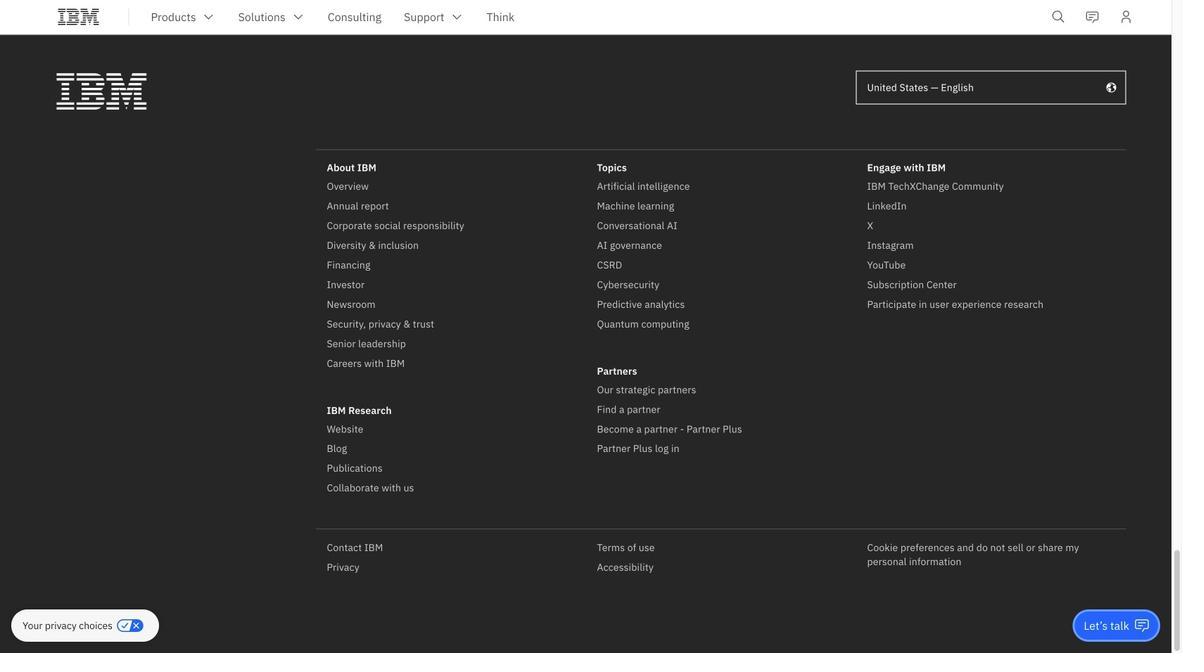 Task type: locate. For each thing, give the bounding box(es) containing it.
your privacy choices element
[[23, 619, 113, 634]]



Task type: vqa. For each thing, say whether or not it's contained in the screenshot.
let's talk ELEMENT
yes



Task type: describe. For each thing, give the bounding box(es) containing it.
let's talk element
[[1084, 619, 1130, 634]]



